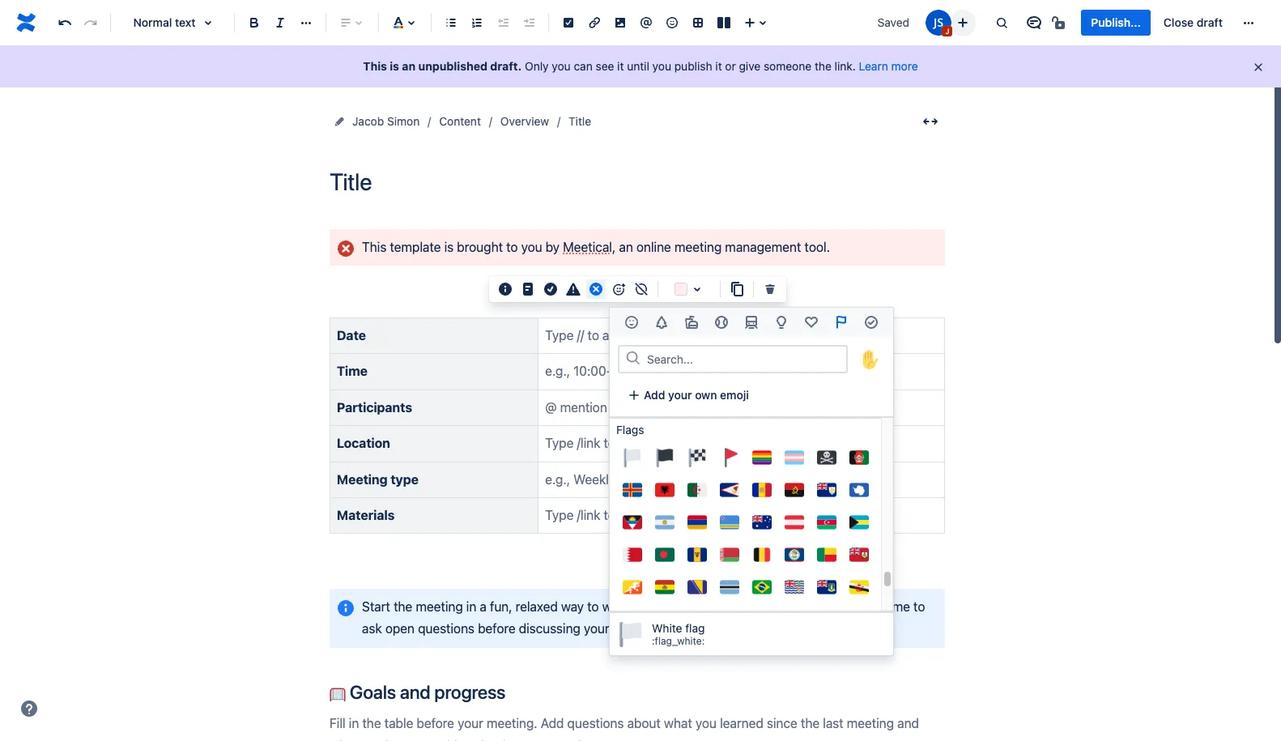 Task type: locate. For each thing, give the bounding box(es) containing it.
your inside start the meeting in a fun, relaxed way to warm up the conversation. then give each other time to ask open questions before discussing your progress toward goals.
[[584, 622, 610, 636]]

nature image
[[652, 313, 671, 332]]

is up jacob simon
[[390, 59, 399, 73]]

the
[[815, 59, 832, 73], [394, 599, 413, 614], [656, 599, 675, 614]]

add image, video, or file image
[[611, 13, 630, 32]]

1 horizontal spatial your
[[669, 388, 692, 402]]

a
[[480, 599, 487, 614]]

redo ⌘⇧z image
[[81, 13, 100, 32]]

:flag_aw: image
[[720, 513, 740, 532]]

progress down up
[[613, 622, 664, 636]]

it
[[618, 59, 624, 73], [716, 59, 722, 73]]

each
[[820, 599, 848, 614]]

:flag_bw: image
[[720, 578, 740, 597]]

template
[[390, 240, 441, 254]]

this template is brought to you by meetical, an online meeting management tool.
[[362, 240, 830, 254]]

this inside main content area, start typing to enter text. text field
[[362, 240, 387, 254]]

to right time
[[914, 599, 926, 614]]

:flag_as: image
[[720, 480, 740, 500]]

this right "panel error" image
[[362, 240, 387, 254]]

confluence image
[[13, 10, 39, 36], [13, 10, 39, 36]]

0 vertical spatial is
[[390, 59, 399, 73]]

flag
[[686, 621, 705, 635]]

and
[[400, 681, 431, 703]]

1 horizontal spatial give
[[792, 599, 816, 614]]

Emoji name field
[[643, 348, 847, 370]]

:goal: image
[[330, 686, 346, 702]]

this
[[363, 59, 387, 73], [362, 240, 387, 254]]

publish...
[[1092, 15, 1142, 29]]

1 horizontal spatial the
[[656, 599, 675, 614]]

:flag_au: image
[[753, 513, 772, 532]]

progress right and
[[435, 681, 506, 703]]

:transgender_flag: image
[[785, 448, 805, 468]]

panel error image
[[336, 239, 356, 258]]

you left by
[[521, 240, 543, 254]]

0 horizontal spatial an
[[402, 59, 416, 73]]

flags
[[617, 423, 645, 437]]

an
[[402, 59, 416, 73], [619, 240, 633, 254]]

meeting up 'questions' on the bottom left
[[416, 599, 463, 614]]

content
[[439, 114, 481, 128]]

table image
[[689, 13, 708, 32]]

1 horizontal spatial you
[[552, 59, 571, 73]]

add your own emoji button
[[618, 382, 759, 408]]

close draft
[[1164, 15, 1224, 29]]

:flag_bt: image
[[623, 578, 643, 597]]

:flag_bb: image
[[688, 545, 707, 565]]

:flag_by: image
[[720, 545, 740, 565]]

your right add
[[669, 388, 692, 402]]

it right see
[[618, 59, 624, 73]]

:flag_white: image down the flags
[[623, 448, 643, 468]]

publish... button
[[1082, 10, 1151, 36]]

only
[[525, 59, 549, 73]]

white
[[652, 621, 683, 635]]

:flag_bh: image
[[623, 545, 643, 565]]

:flag_white: image
[[623, 448, 643, 468], [618, 621, 644, 647]]

background color image
[[688, 280, 707, 299]]

you right until
[[653, 59, 672, 73]]

:checkered_flag: image
[[688, 448, 707, 468]]

no restrictions image
[[1051, 13, 1071, 32]]

1 horizontal spatial progress
[[613, 622, 664, 636]]

layouts image
[[715, 13, 734, 32]]

title link
[[569, 112, 592, 131]]

simon
[[387, 114, 420, 128]]

flags grid
[[610, 418, 894, 637]]

to right way
[[588, 599, 599, 614]]

0 vertical spatial progress
[[613, 622, 664, 636]]

relaxed
[[516, 599, 558, 614]]

0 horizontal spatial is
[[390, 59, 399, 73]]

meeting up background color 'icon'
[[675, 240, 722, 254]]

1 horizontal spatial it
[[716, 59, 722, 73]]

an inside main content area, start typing to enter text. text field
[[619, 240, 633, 254]]

an left unpublished
[[402, 59, 416, 73]]

meeting inside start the meeting in a fun, relaxed way to warm up the conversation. then give each other time to ask open questions before discussing your progress toward goals.
[[416, 599, 463, 614]]

make page full-width image
[[921, 112, 941, 131]]

materials
[[337, 508, 395, 523]]

normal
[[133, 15, 172, 29]]

is left brought on the top left of page
[[445, 240, 454, 254]]

:flag_ax: image
[[623, 480, 643, 500]]

:goal: image
[[330, 686, 346, 702]]

location
[[337, 436, 390, 451]]

more
[[892, 59, 919, 73]]

start the meeting in a fun, relaxed way to warm up the conversation. then give each other time to ask open questions before discussing your progress toward goals.
[[362, 599, 929, 636]]

copy image
[[728, 280, 747, 299]]

give
[[739, 59, 761, 73], [792, 599, 816, 614]]

success image
[[541, 280, 561, 299]]

normal text
[[133, 15, 196, 29]]

0 horizontal spatial your
[[584, 622, 610, 636]]

:flag_white: image down warm
[[618, 621, 644, 647]]

1 cell from the left
[[617, 604, 649, 635]]

goals
[[350, 681, 396, 703]]

Give this page a title text field
[[330, 169, 946, 195]]

2 horizontal spatial you
[[653, 59, 672, 73]]

more image
[[1240, 13, 1259, 32]]

give right 'or'
[[739, 59, 761, 73]]

the left link.
[[815, 59, 832, 73]]

is
[[390, 59, 399, 73], [445, 240, 454, 254]]

:rainbow_flag: image
[[753, 448, 772, 468]]

or
[[726, 59, 736, 73]]

:flag_be: image
[[753, 545, 772, 565]]

brought
[[457, 240, 503, 254]]

your
[[669, 388, 692, 402], [584, 622, 610, 636]]

0 horizontal spatial give
[[739, 59, 761, 73]]

travel & places image
[[742, 313, 762, 332]]

remove emoji image
[[632, 280, 651, 299]]

up
[[638, 599, 653, 614]]

start
[[362, 599, 391, 614]]

meeting
[[337, 472, 388, 487]]

remove image
[[761, 280, 780, 299]]

this is an unpublished draft. only you can see it until you publish it or give someone the link. learn more
[[363, 59, 919, 73]]

:flag_az: image
[[818, 513, 837, 532]]

0 vertical spatial give
[[739, 59, 761, 73]]

saved
[[878, 15, 910, 29]]

it left 'or'
[[716, 59, 722, 73]]

time
[[885, 599, 911, 614]]

type
[[391, 472, 419, 487]]

1 horizontal spatial an
[[619, 240, 633, 254]]

:flag_dz: image
[[688, 480, 707, 500]]

emoji
[[720, 388, 749, 402]]

0 horizontal spatial you
[[521, 240, 543, 254]]

undo ⌘z image
[[55, 13, 75, 32]]

your down warm
[[584, 622, 610, 636]]

time
[[337, 364, 368, 379]]

4 cell from the left
[[714, 604, 746, 635]]

more formatting image
[[297, 13, 316, 32]]

3 cell from the left
[[681, 604, 714, 635]]

:flag_ai: image
[[818, 480, 837, 500]]

1 vertical spatial meeting
[[416, 599, 463, 614]]

white flag :flag_white:
[[652, 621, 705, 647]]

1 vertical spatial your
[[584, 622, 610, 636]]

panel info image
[[336, 598, 356, 618]]

progress
[[613, 622, 664, 636], [435, 681, 506, 703]]

goals.
[[711, 622, 746, 636]]

1 vertical spatial is
[[445, 240, 454, 254]]

an left online
[[619, 240, 633, 254]]

the up open on the bottom of the page
[[394, 599, 413, 614]]

:flag_bs: image
[[850, 513, 869, 532]]

tool.
[[805, 240, 830, 254]]

0 horizontal spatial it
[[618, 59, 624, 73]]

:flag_aq: image
[[850, 480, 869, 500]]

link.
[[835, 59, 856, 73]]

1 vertical spatial an
[[619, 240, 633, 254]]

symbols image
[[802, 313, 822, 332]]

0 vertical spatial this
[[363, 59, 387, 73]]

editor add emoji image
[[609, 280, 629, 299]]

0 vertical spatial meeting
[[675, 240, 722, 254]]

add
[[644, 388, 666, 402]]

give down :flag_io: image
[[792, 599, 816, 614]]

0 vertical spatial an
[[402, 59, 416, 73]]

:flag_io: image
[[785, 578, 805, 597]]

0 horizontal spatial progress
[[435, 681, 506, 703]]

:flag_ba: image
[[688, 578, 707, 597]]

:flag_bd: image
[[656, 545, 675, 565]]

this up "jacob"
[[363, 59, 387, 73]]

0 vertical spatial your
[[669, 388, 692, 402]]

you
[[552, 59, 571, 73], [653, 59, 672, 73], [521, 240, 543, 254]]

emoji image
[[663, 13, 682, 32]]

italic ⌘i image
[[271, 13, 290, 32]]

cell
[[617, 604, 649, 635], [649, 604, 681, 635], [681, 604, 714, 635], [714, 604, 746, 635], [746, 604, 779, 635], [779, 604, 811, 635], [811, 604, 844, 635], [844, 604, 876, 635]]

Main content area, start typing to enter text. text field
[[320, 229, 955, 741]]

meeting
[[675, 240, 722, 254], [416, 599, 463, 614]]

give inside start the meeting in a fun, relaxed way to warm up the conversation. then give each other time to ask open questions before discussing your progress toward goals.
[[792, 599, 816, 614]]

:flag_ao: image
[[785, 480, 805, 500]]

productivity image
[[862, 313, 882, 332]]

publish
[[675, 59, 713, 73]]

1 horizontal spatial is
[[445, 240, 454, 254]]

you left can on the top left of the page
[[552, 59, 571, 73]]

the down ":flag_bo:" icon
[[656, 599, 675, 614]]

1 vertical spatial give
[[792, 599, 816, 614]]

meetical,
[[563, 240, 616, 254]]

to
[[506, 240, 518, 254], [588, 599, 599, 614], [914, 599, 926, 614]]

discussing
[[519, 622, 581, 636]]

progress inside start the meeting in a fun, relaxed way to warm up the conversation. then give each other time to ask open questions before discussing your progress toward goals.
[[613, 622, 664, 636]]

fun,
[[490, 599, 513, 614]]

0 horizontal spatial meeting
[[416, 599, 463, 614]]

1 vertical spatial this
[[362, 240, 387, 254]]

to right brought on the top left of page
[[506, 240, 518, 254]]

:raised_hand: image
[[856, 345, 886, 374], [861, 350, 881, 369]]



Task type: describe. For each thing, give the bounding box(es) containing it.
:flag_white:
[[652, 635, 705, 647]]

:flag_bn: image
[[850, 578, 869, 597]]

1 it from the left
[[618, 59, 624, 73]]

:pirate_flag: image
[[818, 448, 837, 468]]

indent tab image
[[519, 13, 539, 32]]

can
[[574, 59, 593, 73]]

find and replace image
[[993, 13, 1012, 32]]

emojis actions and list panel tab panel
[[610, 337, 894, 637]]

toward
[[668, 622, 708, 636]]

questions
[[418, 622, 475, 636]]

choose an emoji category tab list
[[610, 308, 894, 337]]

0 horizontal spatial to
[[506, 240, 518, 254]]

management
[[725, 240, 802, 254]]

2 cell from the left
[[649, 604, 681, 635]]

link image
[[585, 13, 604, 32]]

flags image
[[832, 313, 852, 332]]

draft
[[1197, 15, 1224, 29]]

food & drink image
[[682, 313, 702, 332]]

activity image
[[712, 313, 732, 332]]

own
[[695, 388, 718, 402]]

title
[[569, 114, 592, 128]]

info image
[[496, 280, 515, 299]]

overview link
[[501, 112, 549, 131]]

jacob
[[352, 114, 384, 128]]

conversation.
[[678, 599, 756, 614]]

date
[[337, 328, 366, 343]]

:flag_vg: image
[[818, 578, 837, 597]]

outdent ⇧tab image
[[493, 13, 513, 32]]

in
[[467, 599, 477, 614]]

bold ⌘b image
[[245, 13, 264, 32]]

1 horizontal spatial to
[[588, 599, 599, 614]]

1 vertical spatial progress
[[435, 681, 506, 703]]

open
[[386, 622, 415, 636]]

jacob simon link
[[352, 112, 420, 131]]

move this page image
[[333, 115, 346, 128]]

0 horizontal spatial the
[[394, 599, 413, 614]]

1 vertical spatial :flag_white: image
[[618, 621, 644, 647]]

close draft button
[[1155, 10, 1233, 36]]

learn
[[859, 59, 889, 73]]

comment icon image
[[1025, 13, 1045, 32]]

action item image
[[559, 13, 579, 32]]

content link
[[439, 112, 481, 131]]

overview
[[501, 114, 549, 128]]

note image
[[519, 280, 538, 299]]

2 it from the left
[[716, 59, 722, 73]]

1 horizontal spatial meeting
[[675, 240, 722, 254]]

:flag_at: image
[[785, 513, 805, 532]]

before
[[478, 622, 516, 636]]

warning image
[[564, 280, 583, 299]]

:flag_black: image
[[656, 448, 675, 468]]

:flag_af: image
[[850, 448, 869, 468]]

numbered list ⌘⇧7 image
[[468, 13, 487, 32]]

6 cell from the left
[[779, 604, 811, 635]]

until
[[627, 59, 650, 73]]

is inside main content area, start typing to enter text. text field
[[445, 240, 454, 254]]

objects image
[[772, 313, 792, 332]]

:flag_ag: image
[[623, 513, 643, 532]]

people image
[[622, 313, 641, 332]]

by
[[546, 240, 560, 254]]

2 horizontal spatial the
[[815, 59, 832, 73]]

you inside main content area, start typing to enter text. text field
[[521, 240, 543, 254]]

add your own emoji
[[644, 388, 749, 402]]

meeting type
[[337, 472, 419, 487]]

7 cell from the left
[[811, 604, 844, 635]]

unpublished
[[419, 59, 488, 73]]

online
[[637, 240, 672, 254]]

learn more link
[[859, 59, 919, 73]]

goals and progress
[[346, 681, 506, 703]]

way
[[561, 599, 584, 614]]

this for this is an unpublished draft. only you can see it until you publish it or give someone the link. learn more
[[363, 59, 387, 73]]

dismiss image
[[1253, 61, 1266, 74]]

2 horizontal spatial to
[[914, 599, 926, 614]]

:flag_bj: image
[[818, 545, 837, 565]]

draft.
[[491, 59, 522, 73]]

emoji picker dialog
[[609, 307, 895, 656]]

bullet list ⌘⇧8 image
[[442, 13, 461, 32]]

:flag_ad: image
[[753, 480, 772, 500]]

close
[[1164, 15, 1194, 29]]

:flag_bo: image
[[656, 578, 675, 597]]

:flag_ar: image
[[656, 513, 675, 532]]

:triangular_flag_on_post: image
[[720, 448, 740, 468]]

jacob simon image
[[926, 10, 952, 36]]

then
[[760, 599, 789, 614]]

error image
[[587, 280, 606, 299]]

this for this template is brought to you by meetical, an online meeting management tool.
[[362, 240, 387, 254]]

help image
[[19, 699, 39, 719]]

:flag_am: image
[[688, 513, 707, 532]]

8 cell from the left
[[844, 604, 876, 635]]

0 vertical spatial :flag_white: image
[[623, 448, 643, 468]]

5 cell from the left
[[746, 604, 779, 635]]

:flag_white: image
[[618, 621, 644, 647]]

:flag_br: image
[[753, 578, 772, 597]]

:flag_bz: image
[[785, 545, 805, 565]]

jacob simon
[[352, 114, 420, 128]]

:flag_al: image
[[656, 480, 675, 500]]

see
[[596, 59, 615, 73]]

your inside 'button'
[[669, 388, 692, 402]]

text
[[175, 15, 196, 29]]

warm
[[603, 599, 635, 614]]

ask
[[362, 622, 382, 636]]

invite to edit image
[[954, 13, 973, 32]]

mention image
[[637, 13, 656, 32]]

:flag_bm: image
[[850, 545, 869, 565]]

participants
[[337, 400, 412, 415]]

other
[[851, 599, 882, 614]]

normal text button
[[117, 5, 228, 41]]

someone
[[764, 59, 812, 73]]



Task type: vqa. For each thing, say whether or not it's contained in the screenshot.
teammates at the bottom of the page
no



